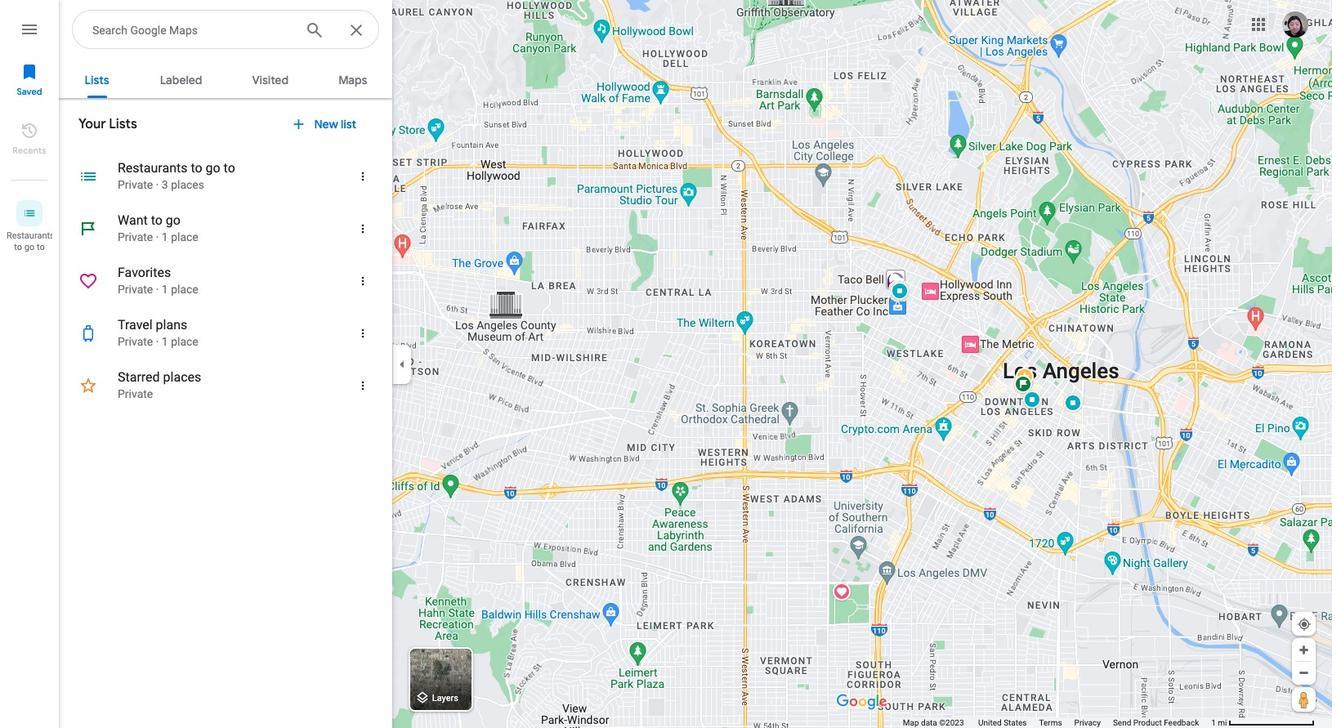Task type: describe. For each thing, give the bounding box(es) containing it.
favorites private · 1 place
[[118, 265, 199, 296]]

send product feedback
[[1114, 719, 1200, 728]]

your places main content
[[59, 59, 392, 729]]

1 mi button
[[1212, 719, 1316, 728]]

saved
[[17, 86, 42, 97]]

layers
[[432, 694, 459, 704]]

menu image
[[20, 20, 39, 39]]

starred
[[118, 370, 160, 385]]

places inside restaurants to go to private · 3 places
[[171, 178, 204, 191]]

feedback
[[1165, 719, 1200, 728]]

new
[[314, 117, 338, 132]]

· inside restaurants to go to private · 3 places
[[156, 178, 159, 191]]

restaurants for restaurants to go to private · 3 places
[[118, 160, 188, 176]]

 new list
[[290, 114, 357, 135]]

©2023
[[940, 719, 965, 728]]

search google maps field containing search google maps
[[72, 10, 379, 50]]

 for 1
[[356, 272, 370, 290]]

1 inside the travel plans private · 1 place
[[162, 335, 168, 348]]

 for ·
[[356, 325, 370, 343]]

to for want to go private · 1 place
[[151, 213, 163, 228]]

united states
[[979, 719, 1027, 728]]

 button for 1
[[345, 262, 384, 301]]

starred places private
[[118, 370, 201, 401]]

your
[[78, 116, 106, 132]]

list
[[341, 117, 357, 132]]

want
[[118, 213, 148, 228]]

5  from the top
[[356, 377, 370, 395]]

go for restaurants to go to
[[206, 160, 220, 176]]

search google maps
[[92, 24, 198, 37]]

 button for ·
[[345, 314, 384, 353]]

Search Google Maps search field
[[72, 10, 379, 50]]

product
[[1134, 719, 1163, 728]]

google
[[130, 24, 167, 37]]

· inside want to go private · 1 place
[[156, 231, 159, 244]]

1 left mi
[[1212, 719, 1217, 728]]

want to go private · 1 place
[[118, 213, 199, 244]]

private inside want to go private · 1 place
[[118, 231, 153, 244]]


[[22, 204, 37, 222]]

maps button
[[326, 59, 381, 98]]

places inside starred places private
[[163, 370, 201, 385]]

maps inside maps button
[[339, 73, 367, 87]]

travel plans private · 1 place
[[118, 317, 199, 348]]

private inside restaurants to go to private · 3 places
[[118, 178, 153, 191]]

1 inside favorites private · 1 place
[[162, 283, 168, 296]]

visited
[[252, 73, 289, 87]]

1 vertical spatial lists
[[109, 116, 137, 132]]

· inside favorites private · 1 place
[[156, 283, 159, 296]]

· inside the travel plans private · 1 place
[[156, 335, 159, 348]]

place inside favorites private · 1 place
[[171, 283, 199, 296]]

 button for to
[[345, 157, 384, 196]]

lists button
[[71, 59, 123, 98]]

to for restaurants to go to private · 3 places
[[191, 160, 202, 176]]



Task type: locate. For each thing, give the bounding box(es) containing it.
tab list inside google maps element
[[59, 59, 392, 98]]

private left the 3
[[118, 178, 153, 191]]

go for want to go
[[166, 213, 181, 228]]

4 · from the top
[[156, 335, 159, 348]]

recents
[[13, 145, 46, 156]]

visited button
[[239, 59, 302, 98]]

1 mi
[[1212, 719, 1228, 728]]

maps up list
[[339, 73, 367, 87]]

zoom in image
[[1298, 644, 1311, 657]]

private
[[118, 178, 153, 191], [118, 231, 153, 244], [118, 283, 153, 296], [118, 335, 153, 348], [118, 388, 153, 401]]

maps inside search google maps search box
[[169, 24, 198, 37]]

5 private from the top
[[118, 388, 153, 401]]

2  from the top
[[356, 220, 370, 238]]

1  from the top
[[356, 168, 370, 186]]

1
[[162, 231, 168, 244], [162, 283, 168, 296], [162, 335, 168, 348], [1212, 719, 1217, 728]]

· down plans
[[156, 335, 159, 348]]

map
[[903, 719, 919, 728]]

 for private
[[356, 220, 370, 238]]

2 vertical spatial place
[[171, 335, 199, 348]]

3 private from the top
[[118, 283, 153, 296]]

favorites
[[118, 265, 171, 280]]

tab list
[[59, 59, 392, 98]]

0 horizontal spatial restaurants
[[7, 231, 55, 241]]

1 vertical spatial place
[[171, 283, 199, 296]]

0 vertical spatial lists
[[85, 73, 109, 87]]

footer
[[903, 718, 1212, 729]]

2 · from the top
[[156, 231, 159, 244]]

google maps element
[[0, 0, 1333, 729]]

restaurants for restaurants to go to
[[7, 231, 55, 241]]

lists inside button
[[85, 73, 109, 87]]

1 vertical spatial maps
[[339, 73, 367, 87]]

go
[[206, 160, 220, 176], [166, 213, 181, 228], [24, 242, 35, 253]]

1 horizontal spatial restaurants
[[118, 160, 188, 176]]

 for to
[[356, 168, 370, 186]]

3
[[162, 178, 168, 191]]

saved button
[[0, 56, 59, 101]]

1  button from the top
[[345, 157, 384, 196]]

search google maps field inside search box
[[92, 20, 292, 39]]

4  from the top
[[356, 325, 370, 343]]

show street view coverage image
[[1293, 688, 1316, 712]]

united states button
[[979, 718, 1027, 729]]

3 · from the top
[[156, 283, 159, 296]]

terms
[[1040, 719, 1063, 728]]

1 vertical spatial go
[[166, 213, 181, 228]]

travel
[[118, 317, 153, 333]]

private down favorites at the top left of page
[[118, 283, 153, 296]]

places right starred
[[163, 370, 201, 385]]

1 vertical spatial restaurants
[[7, 231, 55, 241]]

google account: michele murakami  
(michele.murakami@adept.ai) image
[[1283, 11, 1309, 37]]

to
[[191, 160, 202, 176], [224, 160, 235, 176], [151, 213, 163, 228], [14, 242, 22, 253], [37, 242, 45, 253]]

place down plans
[[171, 335, 199, 348]]

place inside want to go private · 1 place
[[171, 231, 199, 244]]

1 · from the top
[[156, 178, 159, 191]]

place
[[171, 231, 199, 244], [171, 283, 199, 296], [171, 335, 199, 348]]

2 vertical spatial go
[[24, 242, 35, 253]]

0 horizontal spatial go
[[24, 242, 35, 253]]

maps right google
[[169, 24, 198, 37]]

restaurants
[[118, 160, 188, 176], [7, 231, 55, 241]]

search
[[92, 24, 128, 37]]

restaurants to go to private · 3 places
[[118, 160, 235, 191]]

· left the 3
[[156, 178, 159, 191]]

1 horizontal spatial go
[[166, 213, 181, 228]]

Search Google Maps field
[[72, 10, 379, 50], [92, 20, 292, 39]]

terms button
[[1040, 718, 1063, 729]]

·
[[156, 178, 159, 191], [156, 231, 159, 244], [156, 283, 159, 296], [156, 335, 159, 348]]

private down travel in the top of the page
[[118, 335, 153, 348]]

0 horizontal spatial maps
[[169, 24, 198, 37]]

1 private from the top
[[118, 178, 153, 191]]

states
[[1004, 719, 1027, 728]]

 button
[[345, 157, 384, 196], [345, 209, 384, 249], [345, 262, 384, 301], [345, 314, 384, 353], [345, 366, 384, 406]]

restaurants up the 3
[[118, 160, 188, 176]]

footer containing map data ©2023
[[903, 718, 1212, 729]]

4 private from the top
[[118, 335, 153, 348]]

private inside the travel plans private · 1 place
[[118, 335, 153, 348]]

lists up your
[[85, 73, 109, 87]]

restaurants inside  "list"
[[7, 231, 55, 241]]

collapse side panel image
[[393, 355, 411, 373]]

1 inside want to go private · 1 place
[[162, 231, 168, 244]]

place up favorites private · 1 place
[[171, 231, 199, 244]]

places right the 3
[[171, 178, 204, 191]]

your lists
[[78, 116, 137, 132]]

 button for private
[[345, 209, 384, 249]]

mi
[[1219, 719, 1228, 728]]

go inside want to go private · 1 place
[[166, 213, 181, 228]]


[[356, 168, 370, 186], [356, 220, 370, 238], [356, 272, 370, 290], [356, 325, 370, 343], [356, 377, 370, 395]]

send product feedback button
[[1114, 718, 1200, 729]]

map data ©2023
[[903, 719, 967, 728]]

labeled
[[160, 73, 202, 87]]

go inside the restaurants to go to
[[24, 242, 35, 253]]

go inside restaurants to go to private · 3 places
[[206, 160, 220, 176]]

maps
[[169, 24, 198, 37], [339, 73, 367, 87]]

3  from the top
[[356, 272, 370, 290]]

lists right your
[[109, 116, 137, 132]]

0 vertical spatial maps
[[169, 24, 198, 37]]

1 place from the top
[[171, 231, 199, 244]]

place inside the travel plans private · 1 place
[[171, 335, 199, 348]]

show your location image
[[1298, 617, 1312, 632]]

1 vertical spatial places
[[163, 370, 201, 385]]

lists
[[85, 73, 109, 87], [109, 116, 137, 132]]

0 vertical spatial place
[[171, 231, 199, 244]]

footer inside google maps element
[[903, 718, 1212, 729]]

5  button from the top
[[345, 366, 384, 406]]

plans
[[156, 317, 187, 333]]

2 horizontal spatial go
[[206, 160, 220, 176]]

united
[[979, 719, 1002, 728]]

· up favorites at the top left of page
[[156, 231, 159, 244]]

0 vertical spatial places
[[171, 178, 204, 191]]

private down starred
[[118, 388, 153, 401]]

zoom out image
[[1298, 667, 1311, 679]]

restaurants down 
[[7, 231, 55, 241]]

4  button from the top
[[345, 314, 384, 353]]

tab list containing lists
[[59, 59, 392, 98]]

private inside starred places private
[[118, 388, 153, 401]]


[[290, 114, 308, 135]]

labeled button
[[147, 59, 215, 98]]

1 up favorites at the top left of page
[[162, 231, 168, 244]]

1 horizontal spatial maps
[[339, 73, 367, 87]]

places
[[171, 178, 204, 191], [163, 370, 201, 385]]

2  button from the top
[[345, 209, 384, 249]]

3  button from the top
[[345, 262, 384, 301]]

private down want
[[118, 231, 153, 244]]

0 vertical spatial restaurants
[[118, 160, 188, 176]]

private inside favorites private · 1 place
[[118, 283, 153, 296]]

recents button
[[0, 114, 59, 160]]

restaurants inside restaurants to go to private · 3 places
[[118, 160, 188, 176]]

2 private from the top
[[118, 231, 153, 244]]

restaurants to go to
[[7, 231, 55, 253]]

place up plans
[[171, 283, 199, 296]]

 list
[[0, 0, 59, 729]]

2 place from the top
[[171, 283, 199, 296]]

· down favorites at the top left of page
[[156, 283, 159, 296]]

3 place from the top
[[171, 335, 199, 348]]

to inside want to go private · 1 place
[[151, 213, 163, 228]]

1 down plans
[[162, 335, 168, 348]]

to for restaurants to go to
[[14, 242, 22, 253]]

privacy
[[1075, 719, 1101, 728]]

privacy button
[[1075, 718, 1101, 729]]

0 vertical spatial go
[[206, 160, 220, 176]]

data
[[922, 719, 938, 728]]

send
[[1114, 719, 1132, 728]]

1 down favorites at the top left of page
[[162, 283, 168, 296]]



Task type: vqa. For each thing, say whether or not it's contained in the screenshot.


